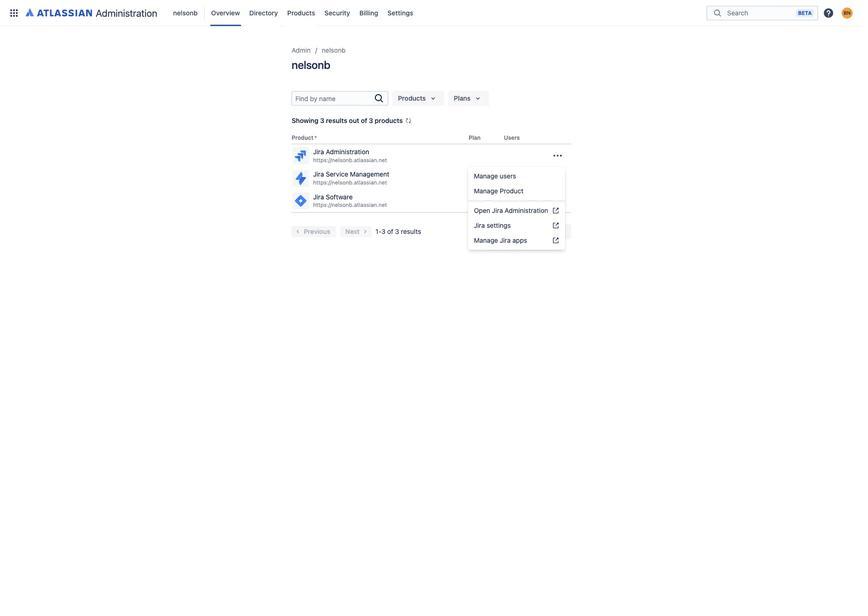 Task type: describe. For each thing, give the bounding box(es) containing it.
free for management
[[469, 174, 482, 182]]

3 right "out"
[[369, 117, 373, 124]]

manage jira apps
[[474, 236, 527, 244]]

1-
[[375, 227, 381, 235]]

manage for manage jira apps
[[474, 236, 498, 244]]

refresh image
[[405, 117, 412, 124]]

nelsonb for bottom the nelsonb link
[[322, 46, 346, 54]]

1-3 of 3 results
[[375, 227, 421, 235]]

billing
[[359, 9, 378, 17]]

jira software https://nelsonb.atlassian.net
[[313, 193, 387, 209]]

overview link
[[208, 5, 243, 20]]

0 horizontal spatial product
[[292, 134, 313, 141]]

3 right 'showing' in the top left of the page
[[320, 117, 324, 124]]

jira administration https://nelsonb.atlassian.net
[[313, 148, 387, 164]]

open
[[474, 207, 490, 214]]

2 vertical spatial nelsonb
[[292, 58, 330, 71]]

account image
[[842, 7, 853, 18]]

3 right next image
[[381, 227, 385, 235]]

appswitcher icon image
[[8, 7, 20, 18]]

1 vertical spatial results
[[401, 227, 421, 235]]

next image
[[360, 226, 371, 237]]

product inside menu
[[500, 187, 524, 195]]

products for products dropdown button
[[398, 94, 426, 102]]

settings
[[487, 221, 511, 229]]

per
[[504, 227, 514, 235]]

manage for manage users
[[474, 172, 498, 180]]

administration inside menu
[[505, 207, 548, 214]]

manage users link
[[474, 172, 516, 180]]

manage users
[[474, 172, 516, 180]]

jira for jira software https://nelsonb.atlassian.net
[[313, 193, 324, 201]]

1 vertical spatial nelsonb link
[[322, 45, 346, 56]]

jira service management https://nelsonb.atlassian.net
[[313, 170, 389, 186]]

search image
[[374, 93, 385, 104]]

security
[[324, 9, 350, 17]]

nelsonb for leftmost the nelsonb link
[[173, 9, 198, 17]]

users
[[500, 172, 516, 180]]

administration inside "global navigation" element
[[96, 7, 157, 18]]

jira settings link
[[468, 218, 565, 233]]

1 for https://nelsonb.atlassian.net
[[504, 197, 507, 205]]

Search field
[[724, 4, 796, 21]]

manage for manage product
[[474, 187, 498, 195]]

products button
[[392, 91, 444, 106]]

https://nelsonb.atlassian.net inside "jira service management https://nelsonb.atlassian.net"
[[313, 179, 387, 186]]



Task type: locate. For each thing, give the bounding box(es) containing it.
products up refresh icon
[[398, 94, 426, 102]]

1
[[504, 174, 507, 182], [504, 197, 507, 205]]

1 free from the top
[[469, 174, 482, 182]]

nelsonb left the overview
[[173, 9, 198, 17]]

nelsonb link left overview 'link'
[[170, 5, 200, 20]]

jira up settings
[[492, 207, 503, 214]]

administration
[[96, 7, 157, 18], [326, 148, 369, 156], [505, 207, 548, 214]]

1 https://nelsonb.atlassian.net from the top
[[313, 157, 387, 164]]

jira left service
[[313, 170, 324, 178]]

admin
[[292, 46, 311, 54]]

nelsonb inside "global navigation" element
[[173, 9, 198, 17]]

menu containing open jira administration
[[468, 201, 565, 248]]

results right 1-
[[401, 227, 421, 235]]

2 vertical spatial manage
[[474, 236, 498, 244]]

0 vertical spatial product
[[292, 134, 313, 141]]

1 for management
[[504, 174, 507, 182]]

previous image
[[293, 226, 304, 237]]

software
[[326, 193, 353, 201]]

0 horizontal spatial results
[[326, 117, 347, 124]]

products inside dropdown button
[[398, 94, 426, 102]]

2 vertical spatial https://nelsonb.atlassian.net
[[313, 202, 387, 209]]

1 horizontal spatial of
[[387, 227, 393, 235]]

1 manage from the top
[[474, 172, 498, 180]]

2 free from the top
[[469, 197, 482, 205]]

products for products link on the left of the page
[[287, 9, 315, 17]]

settings link
[[385, 5, 416, 20]]

search icon image
[[712, 8, 723, 17]]

jira left software
[[313, 193, 324, 201]]

jira down open
[[474, 221, 485, 229]]

1 vertical spatial free
[[469, 197, 482, 205]]

jira settings
[[474, 221, 511, 229]]

3 right 1-
[[395, 227, 399, 235]]

jira right jira administration image
[[313, 148, 324, 156]]

products
[[287, 9, 315, 17], [398, 94, 426, 102]]

open jira administration
[[474, 207, 548, 214]]

2 1 from the top
[[504, 197, 507, 205]]

administration inside jira administration https://nelsonb.atlassian.net
[[326, 148, 369, 156]]

jira down results per page:
[[500, 236, 511, 244]]

https://nelsonb.atlassian.net up "jira service management https://nelsonb.atlassian.net"
[[313, 157, 387, 164]]

1 vertical spatial products
[[398, 94, 426, 102]]

administration link
[[22, 5, 161, 20]]

page:
[[515, 227, 532, 235]]

service
[[326, 170, 348, 178]]

results
[[480, 227, 502, 235]]

0 vertical spatial 1
[[504, 174, 507, 182]]

directory
[[249, 9, 278, 17]]

jira inside jira administration https://nelsonb.atlassian.net
[[313, 148, 324, 156]]

products link
[[284, 5, 318, 20]]

product down 'showing' in the top left of the page
[[292, 134, 313, 141]]

1 up manage product link
[[504, 174, 507, 182]]

https://nelsonb.atlassian.net
[[313, 157, 387, 164], [313, 179, 387, 186], [313, 202, 387, 209]]

atlassian image
[[26, 7, 92, 18], [26, 7, 92, 18]]

help icon image
[[823, 7, 834, 18]]

1 vertical spatial product
[[500, 187, 524, 195]]

2 https://nelsonb.atlassian.net from the top
[[313, 179, 387, 186]]

of right "out"
[[361, 117, 367, 124]]

nelsonb right admin
[[322, 46, 346, 54]]

0 vertical spatial administration
[[96, 7, 157, 18]]

product down users
[[500, 187, 524, 195]]

billing link
[[357, 5, 381, 20]]

0 horizontal spatial of
[[361, 117, 367, 124]]

0 horizontal spatial nelsonb link
[[170, 5, 200, 20]]

nelsonb
[[173, 9, 198, 17], [322, 46, 346, 54], [292, 58, 330, 71]]

1 vertical spatial of
[[387, 227, 393, 235]]

results per page:
[[480, 227, 532, 235]]

1 horizontal spatial nelsonb link
[[322, 45, 346, 56]]

2 manage from the top
[[474, 187, 498, 195]]

directory link
[[246, 5, 281, 20]]

3 manage from the top
[[474, 236, 498, 244]]

results
[[326, 117, 347, 124], [401, 227, 421, 235]]

of right 1-
[[387, 227, 393, 235]]

plan
[[469, 134, 481, 141]]

0 vertical spatial of
[[361, 117, 367, 124]]

2 menu from the top
[[468, 201, 565, 248]]

2 horizontal spatial administration
[[505, 207, 548, 214]]

jira for jira administration https://nelsonb.atlassian.net
[[313, 148, 324, 156]]

1 horizontal spatial administration
[[326, 148, 369, 156]]

https://nelsonb.atlassian.net down software
[[313, 202, 387, 209]]

open image
[[556, 226, 568, 237]]

manage down manage users link
[[474, 187, 498, 195]]

0 vertical spatial manage
[[474, 172, 498, 180]]

0 vertical spatial results
[[326, 117, 347, 124]]

users
[[504, 134, 520, 141]]

0 vertical spatial free
[[469, 174, 482, 182]]

showing 3 results out of 3 products
[[292, 117, 403, 124]]

nelsonb link
[[170, 5, 200, 20], [322, 45, 346, 56]]

0 vertical spatial https://nelsonb.atlassian.net
[[313, 157, 387, 164]]

Search text field
[[293, 92, 374, 105]]

products left security
[[287, 9, 315, 17]]

free for https://nelsonb.atlassian.net
[[469, 197, 482, 205]]

menu containing manage users
[[468, 169, 565, 201]]

jira inside jira software https://nelsonb.atlassian.net
[[313, 193, 324, 201]]

open jira administration link
[[468, 203, 565, 218]]

beta
[[798, 10, 812, 16]]

apps
[[512, 236, 527, 244]]

0 vertical spatial nelsonb link
[[170, 5, 200, 20]]

jira for jira settings
[[474, 221, 485, 229]]

plans button
[[448, 91, 489, 106]]

of
[[361, 117, 367, 124], [387, 227, 393, 235]]

0 horizontal spatial administration
[[96, 7, 157, 18]]

jira for jira service management https://nelsonb.atlassian.net
[[313, 170, 324, 178]]

manage
[[474, 172, 498, 180], [474, 187, 498, 195], [474, 236, 498, 244]]

jira inside "link"
[[474, 221, 485, 229]]

1 up open jira administration
[[504, 197, 507, 205]]

1 horizontal spatial products
[[398, 94, 426, 102]]

0 vertical spatial products
[[287, 9, 315, 17]]

manage jira apps link
[[468, 233, 565, 248]]

1 1 from the top
[[504, 174, 507, 182]]

management
[[350, 170, 389, 178]]

overview
[[211, 9, 240, 17]]

manage up manage product
[[474, 172, 498, 180]]

1 horizontal spatial product
[[500, 187, 524, 195]]

manage down the results
[[474, 236, 498, 244]]

1 vertical spatial 1
[[504, 197, 507, 205]]

manage product
[[474, 187, 524, 195]]

1 vertical spatial administration
[[326, 148, 369, 156]]

jira software image
[[293, 193, 308, 208], [293, 193, 308, 208]]

jira administration image
[[293, 148, 308, 163]]

free
[[469, 174, 482, 182], [469, 197, 482, 205]]

1 menu from the top
[[468, 169, 565, 201]]

free up open
[[469, 197, 482, 205]]

jira
[[313, 148, 324, 156], [313, 170, 324, 178], [313, 193, 324, 201], [492, 207, 503, 214], [474, 221, 485, 229], [500, 236, 511, 244]]

jira inside "jira service management https://nelsonb.atlassian.net"
[[313, 170, 324, 178]]

global navigation element
[[6, 0, 706, 26]]

showing
[[292, 117, 318, 124]]

0 horizontal spatial products
[[287, 9, 315, 17]]

2 vertical spatial administration
[[505, 207, 548, 214]]

https://nelsonb.atlassian.net for jira software
[[313, 202, 387, 209]]

menu
[[468, 169, 565, 201], [468, 201, 565, 248]]

1 vertical spatial manage
[[474, 187, 498, 195]]

0 vertical spatial nelsonb
[[173, 9, 198, 17]]

settings
[[388, 9, 413, 17]]

out
[[349, 117, 359, 124]]

security link
[[322, 5, 353, 20]]

3 https://nelsonb.atlassian.net from the top
[[313, 202, 387, 209]]

manage product link
[[474, 187, 524, 195]]

admin link
[[292, 45, 311, 56]]

jira administration image
[[293, 148, 308, 163]]

1 vertical spatial https://nelsonb.atlassian.net
[[313, 179, 387, 186]]

nelsonb link right admin link
[[322, 45, 346, 56]]

product
[[292, 134, 313, 141], [500, 187, 524, 195]]

administration banner
[[0, 0, 863, 26]]

products
[[375, 117, 403, 124]]

https://nelsonb.atlassian.net down service
[[313, 179, 387, 186]]

results left "out"
[[326, 117, 347, 124]]

https://nelsonb.atlassian.net for jira administration
[[313, 157, 387, 164]]

1 vertical spatial nelsonb
[[322, 46, 346, 54]]

3
[[320, 117, 324, 124], [369, 117, 373, 124], [381, 227, 385, 235], [395, 227, 399, 235]]

nelsonb down admin link
[[292, 58, 330, 71]]

1 horizontal spatial results
[[401, 227, 421, 235]]

products inside "global navigation" element
[[287, 9, 315, 17]]

plans
[[454, 94, 471, 102]]

free up manage product
[[469, 174, 482, 182]]

jira service management image
[[293, 171, 308, 186], [293, 171, 308, 186]]



Task type: vqa. For each thing, say whether or not it's contained in the screenshot.
"1-3 of 3 results" on the left top
yes



